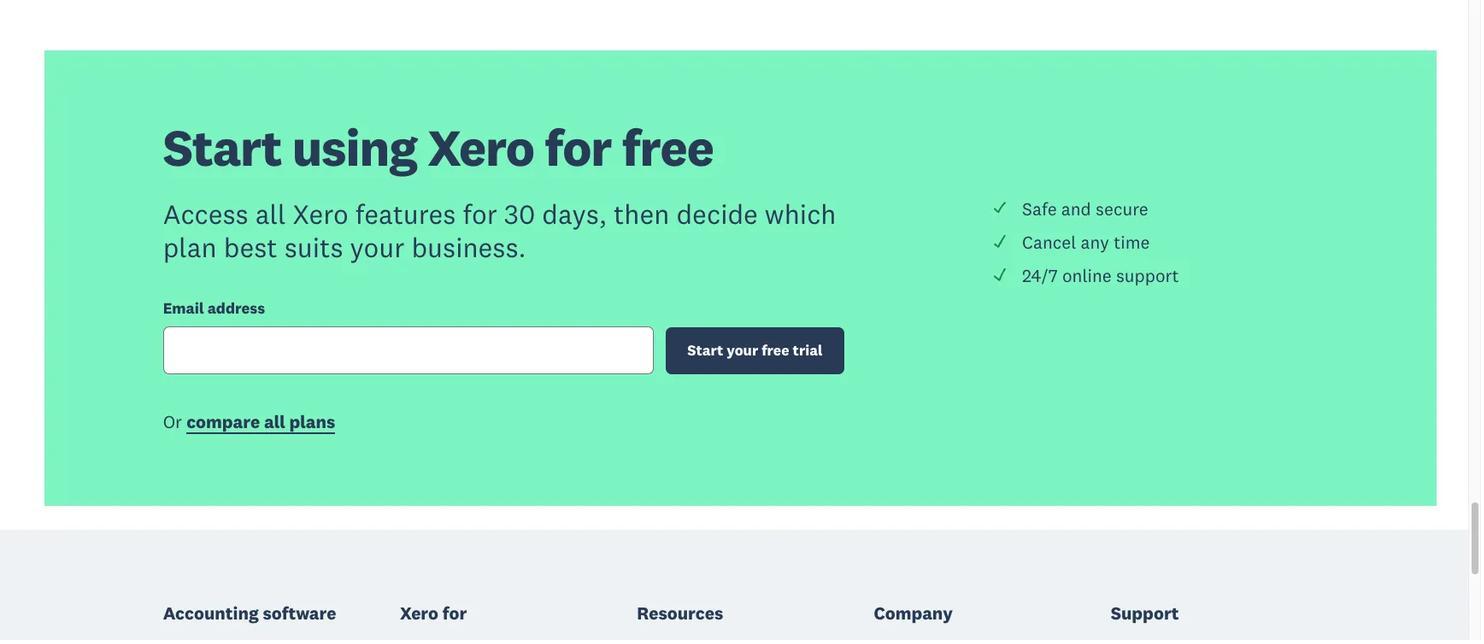 Task type: locate. For each thing, give the bounding box(es) containing it.
free up then
[[622, 115, 713, 179]]

start
[[163, 115, 282, 179], [687, 341, 723, 360]]

or compare all plans
[[163, 410, 335, 434]]

included image left 24/7
[[992, 266, 1008, 282]]

2 vertical spatial xero
[[400, 601, 438, 624]]

1 vertical spatial start
[[687, 341, 723, 360]]

compare
[[186, 410, 260, 434]]

xero inside 'access all xero features for 30 days, then decide which plan best suits your business.'
[[293, 197, 348, 231]]

0 vertical spatial xero
[[428, 115, 534, 179]]

Email address text field
[[163, 327, 654, 375]]

0 horizontal spatial free
[[622, 115, 713, 179]]

1 vertical spatial for
[[463, 197, 497, 231]]

xero
[[428, 115, 534, 179], [293, 197, 348, 231], [400, 601, 438, 624]]

1 vertical spatial included image
[[992, 266, 1008, 282]]

for
[[545, 115, 611, 179], [463, 197, 497, 231], [442, 601, 467, 624]]

your right the suits
[[350, 230, 405, 264]]

free left trial
[[762, 341, 789, 360]]

for inside 'access all xero features for 30 days, then decide which plan best suits your business.'
[[463, 197, 497, 231]]

0 vertical spatial your
[[350, 230, 405, 264]]

start inside button
[[687, 341, 723, 360]]

plans
[[289, 410, 335, 434]]

0 horizontal spatial start
[[163, 115, 282, 179]]

0 vertical spatial all
[[255, 197, 286, 231]]

or
[[163, 410, 182, 434]]

your
[[350, 230, 405, 264], [727, 341, 758, 360]]

1 included image from the top
[[992, 233, 1008, 248]]

free
[[622, 115, 713, 179], [762, 341, 789, 360]]

all
[[255, 197, 286, 231], [264, 410, 285, 434]]

cancel
[[1022, 231, 1076, 254]]

0 vertical spatial start
[[163, 115, 282, 179]]

safe
[[1022, 197, 1057, 220]]

using
[[292, 115, 417, 179]]

30
[[504, 197, 535, 231]]

days,
[[542, 197, 607, 231]]

1 horizontal spatial free
[[762, 341, 789, 360]]

cancel any time
[[1022, 231, 1150, 254]]

0 horizontal spatial your
[[350, 230, 405, 264]]

0 vertical spatial free
[[622, 115, 713, 179]]

2 included image from the top
[[992, 266, 1008, 282]]

then
[[614, 197, 670, 231]]

start for start your free trial
[[687, 341, 723, 360]]

free inside button
[[762, 341, 789, 360]]

1 horizontal spatial your
[[727, 341, 758, 360]]

access
[[163, 197, 248, 231]]

email address
[[163, 298, 265, 318]]

24/7
[[1022, 264, 1058, 287]]

features
[[355, 197, 456, 231]]

compare all plans link
[[186, 410, 335, 438]]

1 horizontal spatial start
[[687, 341, 723, 360]]

best
[[224, 230, 277, 264]]

1 vertical spatial free
[[762, 341, 789, 360]]

0 vertical spatial included image
[[992, 233, 1008, 248]]

start using xero for free
[[163, 115, 713, 179]]

included image
[[992, 233, 1008, 248], [992, 266, 1008, 282]]

1 vertical spatial your
[[727, 341, 758, 360]]

address
[[207, 298, 265, 318]]

included image for cancel any time
[[992, 233, 1008, 248]]

24/7 online support
[[1022, 264, 1179, 287]]

your left trial
[[727, 341, 758, 360]]

all left plans
[[264, 410, 285, 434]]

0 vertical spatial for
[[545, 115, 611, 179]]

included image down included image
[[992, 233, 1008, 248]]

company
[[874, 601, 953, 624]]

all right access
[[255, 197, 286, 231]]

1 vertical spatial xero
[[293, 197, 348, 231]]



Task type: vqa. For each thing, say whether or not it's contained in the screenshot.
best
yes



Task type: describe. For each thing, give the bounding box(es) containing it.
support
[[1111, 601, 1179, 624]]

software
[[263, 601, 336, 624]]

decide
[[676, 197, 758, 231]]

accounting software
[[163, 601, 336, 624]]

which
[[765, 197, 836, 231]]

resources
[[637, 601, 723, 624]]

xero for all
[[293, 197, 348, 231]]

safe and secure
[[1022, 197, 1148, 220]]

start your free trial button
[[666, 327, 844, 375]]

all inside 'access all xero features for 30 days, then decide which plan best suits your business.'
[[255, 197, 286, 231]]

your inside button
[[727, 341, 758, 360]]

start for start using xero for free
[[163, 115, 282, 179]]

access all xero features for 30 days, then decide which plan best suits your business.
[[163, 197, 836, 264]]

xero for
[[400, 601, 467, 624]]

any
[[1081, 231, 1109, 254]]

trial
[[793, 341, 823, 360]]

online
[[1062, 264, 1112, 287]]

and
[[1061, 197, 1091, 220]]

email
[[163, 298, 204, 318]]

secure
[[1096, 197, 1148, 220]]

1 vertical spatial all
[[264, 410, 285, 434]]

accounting
[[163, 601, 259, 624]]

suits
[[284, 230, 343, 264]]

plan
[[163, 230, 217, 264]]

included image
[[992, 200, 1008, 215]]

support
[[1116, 264, 1179, 287]]

start your free trial
[[687, 341, 823, 360]]

business.
[[411, 230, 526, 264]]

your inside 'access all xero features for 30 days, then decide which plan best suits your business.'
[[350, 230, 405, 264]]

xero for using
[[428, 115, 534, 179]]

included image for 24/7 online support
[[992, 266, 1008, 282]]

time
[[1114, 231, 1150, 254]]

2 vertical spatial for
[[442, 601, 467, 624]]



